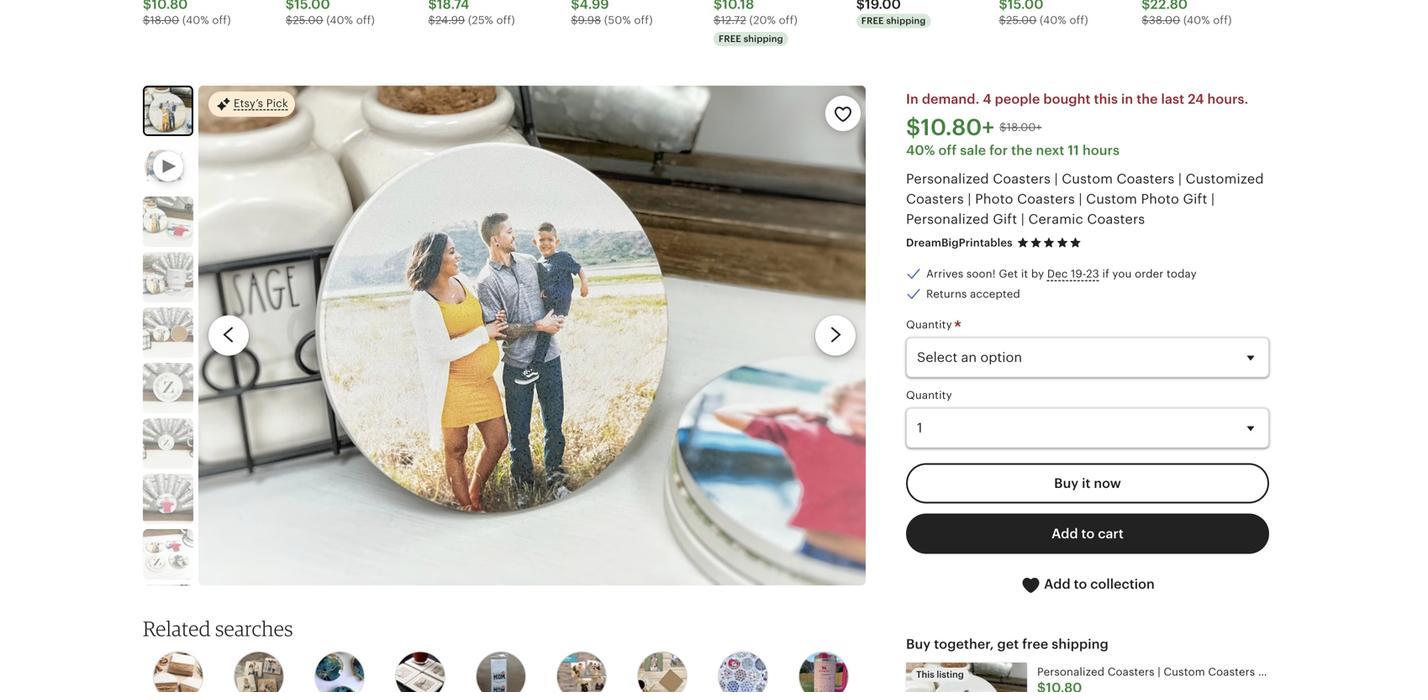 Task type: vqa. For each thing, say whether or not it's contained in the screenshot.


Task type: locate. For each thing, give the bounding box(es) containing it.
custom
[[1062, 172, 1114, 187], [1087, 192, 1138, 207]]

9.98
[[578, 14, 601, 27]]

shipping up in
[[887, 16, 926, 26]]

1 $ 25.00 (40% off) from the left
[[286, 14, 375, 27]]

2 off) from the left
[[356, 14, 375, 27]]

free shipping down $ 12.72 (20% off)
[[719, 34, 784, 44]]

0 horizontal spatial it
[[1022, 268, 1029, 280]]

0 vertical spatial quantity
[[907, 319, 956, 331]]

searches
[[215, 617, 293, 642]]

personalized coasters | custom coasters | customized coasters | photo coasters | custom photo gift | personalized gift | ceramic coasters
[[907, 172, 1265, 227]]

$
[[143, 14, 150, 27], [286, 14, 293, 27], [428, 14, 436, 27], [571, 14, 578, 27], [714, 14, 721, 27], [1000, 14, 1007, 27], [1142, 14, 1149, 27]]

$ 25.00 (40% off)
[[286, 14, 375, 27], [1000, 14, 1089, 27]]

1 horizontal spatial shipping
[[887, 16, 926, 26]]

free
[[862, 16, 884, 26], [719, 34, 742, 44]]

returns
[[927, 288, 968, 301]]

get
[[998, 637, 1020, 653]]

you
[[1113, 268, 1132, 280]]

add to cart
[[1052, 527, 1124, 542]]

cart
[[1099, 527, 1124, 542]]

1 vertical spatial the
[[1012, 143, 1033, 158]]

1 vertical spatial buy
[[907, 637, 931, 653]]

shipping
[[887, 16, 926, 26], [744, 34, 784, 44], [1052, 637, 1109, 653]]

24.99
[[436, 14, 465, 27]]

add left 'cart'
[[1052, 527, 1079, 542]]

0 vertical spatial custom
[[1062, 172, 1114, 187]]

buy up this
[[907, 637, 931, 653]]

the
[[1137, 92, 1159, 107], [1012, 143, 1033, 158]]

1 $ from the left
[[143, 14, 150, 27]]

1 vertical spatial shipping
[[744, 34, 784, 44]]

add to collection button
[[907, 565, 1270, 606]]

photo down for
[[976, 192, 1014, 207]]

personalized down off
[[907, 172, 990, 187]]

in
[[907, 92, 919, 107]]

coasters up the you
[[1088, 212, 1146, 227]]

2 25.00 from the left
[[1007, 14, 1037, 27]]

ceramic
[[1029, 212, 1084, 227]]

7 $ from the left
[[1142, 14, 1149, 27]]

1 vertical spatial gift
[[993, 212, 1018, 227]]

buy inside button
[[1055, 477, 1079, 492]]

1 horizontal spatial free shipping
[[862, 16, 926, 26]]

photo
[[976, 192, 1014, 207], [1142, 192, 1180, 207]]

now
[[1094, 477, 1122, 492]]

shipping down '(20%' on the right
[[744, 34, 784, 44]]

4 (40% from the left
[[1184, 14, 1211, 27]]

1 vertical spatial personalized
[[907, 212, 990, 227]]

6 off) from the left
[[1070, 14, 1089, 27]]

pick
[[266, 97, 288, 110]]

6 $ from the left
[[1000, 14, 1007, 27]]

2 quantity from the top
[[907, 389, 953, 402]]

(40%
[[182, 14, 209, 27], [326, 14, 353, 27], [1040, 14, 1067, 27], [1184, 14, 1211, 27]]

1 horizontal spatial gift
[[1184, 192, 1208, 207]]

0 vertical spatial add
[[1052, 527, 1079, 542]]

hours
[[1083, 143, 1120, 158]]

arrives soon! get it by dec 19-23 if you order today
[[927, 268, 1197, 280]]

personalized up dreambigprintables
[[907, 212, 990, 227]]

coasters down hours
[[1117, 172, 1175, 187]]

personalized coasters custom coasters customized coasters image 6 image
[[143, 419, 193, 469]]

quantity
[[907, 319, 956, 331], [907, 389, 953, 402]]

3 off) from the left
[[497, 14, 515, 27]]

this
[[917, 670, 935, 681]]

coasters down 40% off sale for the next 11 hours
[[993, 172, 1051, 187]]

4 off) from the left
[[634, 14, 653, 27]]

12.72
[[721, 14, 747, 27]]

1 vertical spatial add
[[1045, 578, 1071, 593]]

1 horizontal spatial buy
[[1055, 477, 1079, 492]]

gift down customized
[[1184, 192, 1208, 207]]

to left collection
[[1074, 578, 1088, 593]]

free shipping up in
[[862, 16, 926, 26]]

add down add to cart
[[1045, 578, 1071, 593]]

last
[[1162, 92, 1185, 107]]

the right for
[[1012, 143, 1033, 158]]

related searches
[[143, 617, 293, 642]]

personalized coasters custom coasters customized coasters image 5 image
[[143, 363, 193, 414]]

0 horizontal spatial personalized coasters custom coasters customized coasters image 1 image
[[145, 87, 192, 135]]

2 vertical spatial shipping
[[1052, 637, 1109, 653]]

1 vertical spatial it
[[1082, 477, 1091, 492]]

40%
[[907, 143, 936, 158]]

0 horizontal spatial 25.00
[[293, 14, 323, 27]]

related
[[143, 617, 211, 642]]

0 vertical spatial free shipping
[[862, 16, 926, 26]]

0 horizontal spatial $ 25.00 (40% off)
[[286, 14, 375, 27]]

coasters
[[993, 172, 1051, 187], [1117, 172, 1175, 187], [907, 192, 965, 207], [1018, 192, 1076, 207], [1088, 212, 1146, 227]]

personalized coasters custom coasters customized coasters image 4 image
[[143, 308, 193, 358]]

returns accepted
[[927, 288, 1021, 301]]

to for collection
[[1074, 578, 1088, 593]]

today
[[1167, 268, 1197, 280]]

buy for buy it now
[[1055, 477, 1079, 492]]

the right in
[[1137, 92, 1159, 107]]

1 horizontal spatial 25.00
[[1007, 14, 1037, 27]]

gift
[[1184, 192, 1208, 207], [993, 212, 1018, 227]]

1 horizontal spatial it
[[1082, 477, 1091, 492]]

|
[[1055, 172, 1059, 187], [1179, 172, 1183, 187], [968, 192, 972, 207], [1079, 192, 1083, 207], [1212, 192, 1216, 207], [1022, 212, 1025, 227]]

buy
[[1055, 477, 1079, 492], [907, 637, 931, 653]]

free shipping link
[[857, 0, 984, 31]]

0 horizontal spatial shipping
[[744, 34, 784, 44]]

0 horizontal spatial buy
[[907, 637, 931, 653]]

0 horizontal spatial the
[[1012, 143, 1033, 158]]

3 (40% from the left
[[1040, 14, 1067, 27]]

1 horizontal spatial the
[[1137, 92, 1159, 107]]

1 vertical spatial quantity
[[907, 389, 953, 402]]

23
[[1087, 268, 1100, 280]]

4
[[983, 92, 992, 107]]

it left the by
[[1022, 268, 1029, 280]]

0 vertical spatial to
[[1082, 527, 1095, 542]]

hours.
[[1208, 92, 1249, 107]]

7 off) from the left
[[1214, 14, 1233, 27]]

gift left the ceramic
[[993, 212, 1018, 227]]

personalized coasters | custom coasters | customized coasters | photo coasters | custom photo gift | personalized gift | ceramic coasters image
[[907, 664, 1028, 693]]

listing
[[937, 670, 964, 681]]

buy left now
[[1055, 477, 1079, 492]]

2 $ 25.00 (40% off) from the left
[[1000, 14, 1089, 27]]

1 vertical spatial free shipping
[[719, 34, 784, 44]]

1 25.00 from the left
[[293, 14, 323, 27]]

0 vertical spatial buy
[[1055, 477, 1079, 492]]

off)
[[212, 14, 231, 27], [356, 14, 375, 27], [497, 14, 515, 27], [634, 14, 653, 27], [779, 14, 798, 27], [1070, 14, 1089, 27], [1214, 14, 1233, 27]]

personalized
[[907, 172, 990, 187], [907, 212, 990, 227]]

demand.
[[922, 92, 980, 107]]

to left 'cart'
[[1082, 527, 1095, 542]]

this
[[1095, 92, 1119, 107]]

personalized coasters custom coasters customized coasters image 1 image
[[198, 86, 866, 587], [145, 87, 192, 135]]

25.00
[[293, 14, 323, 27], [1007, 14, 1037, 27]]

1 horizontal spatial $ 25.00 (40% off)
[[1000, 14, 1089, 27]]

1 horizontal spatial personalized coasters custom coasters customized coasters image 1 image
[[198, 86, 866, 587]]

$ 9.98 (50% off)
[[571, 14, 653, 27]]

it
[[1022, 268, 1029, 280], [1082, 477, 1091, 492]]

photo up order
[[1142, 192, 1180, 207]]

1 horizontal spatial photo
[[1142, 192, 1180, 207]]

| down customized
[[1212, 192, 1216, 207]]

dreambigprintables
[[907, 237, 1013, 249]]

dec
[[1048, 268, 1069, 280]]

5 $ from the left
[[714, 14, 721, 27]]

bought
[[1044, 92, 1091, 107]]

0 horizontal spatial photo
[[976, 192, 1014, 207]]

to
[[1082, 527, 1095, 542], [1074, 578, 1088, 593]]

4 $ from the left
[[571, 14, 578, 27]]

1 horizontal spatial free
[[862, 16, 884, 26]]

add
[[1052, 527, 1079, 542], [1045, 578, 1071, 593]]

0 vertical spatial personalized
[[907, 172, 990, 187]]

3 $ from the left
[[428, 14, 436, 27]]

1 vertical spatial free
[[719, 34, 742, 44]]

shipping right free at bottom
[[1052, 637, 1109, 653]]

it left now
[[1082, 477, 1091, 492]]

customized
[[1186, 172, 1265, 187]]

for
[[990, 143, 1009, 158]]

0 horizontal spatial free shipping
[[719, 34, 784, 44]]

order
[[1135, 268, 1164, 280]]

1 vertical spatial to
[[1074, 578, 1088, 593]]

free shipping
[[862, 16, 926, 26], [719, 34, 784, 44]]



Task type: describe. For each thing, give the bounding box(es) containing it.
0 vertical spatial shipping
[[887, 16, 926, 26]]

it inside button
[[1082, 477, 1091, 492]]

this listing
[[917, 670, 964, 681]]

buy together, get free shipping
[[907, 637, 1109, 653]]

11
[[1068, 143, 1080, 158]]

coasters up dreambigprintables
[[907, 192, 965, 207]]

related searches region
[[123, 617, 881, 693]]

| left customized
[[1179, 172, 1183, 187]]

1 vertical spatial custom
[[1087, 192, 1138, 207]]

to for cart
[[1082, 527, 1095, 542]]

0 horizontal spatial free
[[719, 34, 742, 44]]

personalized coasters custom coasters customized coasters image 3 image
[[143, 252, 193, 303]]

buy it now
[[1055, 477, 1122, 492]]

together,
[[935, 637, 995, 653]]

next
[[1036, 143, 1065, 158]]

1 quantity from the top
[[907, 319, 956, 331]]

add for add to cart
[[1052, 527, 1079, 542]]

(50%
[[604, 14, 631, 27]]

accepted
[[971, 288, 1021, 301]]

18.00
[[150, 14, 179, 27]]

in demand. 4 people bought this in the last 24 hours.
[[907, 92, 1249, 107]]

40% off sale for the next 11 hours
[[907, 143, 1120, 158]]

buy for buy together, get free shipping
[[907, 637, 931, 653]]

0 vertical spatial free
[[862, 16, 884, 26]]

| up dreambigprintables link
[[968, 192, 972, 207]]

2 (40% from the left
[[326, 14, 353, 27]]

19-
[[1072, 268, 1087, 280]]

| left the ceramic
[[1022, 212, 1025, 227]]

$ 12.72 (20% off)
[[714, 14, 798, 27]]

$ 38.00 (40% off)
[[1142, 14, 1233, 27]]

buy it now button
[[907, 464, 1270, 504]]

0 vertical spatial gift
[[1184, 192, 1208, 207]]

5 off) from the left
[[779, 14, 798, 27]]

0 vertical spatial the
[[1137, 92, 1159, 107]]

(25%
[[468, 14, 494, 27]]

personalized coasters custom coasters customized coasters image 2 image
[[143, 197, 193, 247]]

personalized coasters custom coasters customized coasters image 9 image
[[143, 585, 193, 636]]

personalized coasters custom coasters customized coasters image 7 image
[[143, 474, 193, 525]]

add to collection
[[1041, 578, 1155, 593]]

etsy's pick button
[[209, 91, 295, 118]]

people
[[995, 92, 1041, 107]]

0 horizontal spatial gift
[[993, 212, 1018, 227]]

| down next
[[1055, 172, 1059, 187]]

$ 18.00 (40% off)
[[143, 14, 231, 27]]

1 (40% from the left
[[182, 14, 209, 27]]

in
[[1122, 92, 1134, 107]]

add to cart button
[[907, 514, 1270, 555]]

dreambigprintables link
[[907, 237, 1013, 249]]

2 $ from the left
[[286, 14, 293, 27]]

if
[[1103, 268, 1110, 280]]

24
[[1188, 92, 1205, 107]]

| up the ceramic
[[1079, 192, 1083, 207]]

38.00
[[1149, 14, 1181, 27]]

etsy's pick
[[234, 97, 288, 110]]

$10.80+ $18.00+
[[907, 114, 1042, 140]]

sale
[[961, 143, 987, 158]]

add for add to collection
[[1045, 578, 1071, 593]]

1 off) from the left
[[212, 14, 231, 27]]

by
[[1032, 268, 1045, 280]]

soon! get
[[967, 268, 1019, 280]]

(20%
[[750, 14, 776, 27]]

free
[[1023, 637, 1049, 653]]

0 vertical spatial it
[[1022, 268, 1029, 280]]

1 photo from the left
[[976, 192, 1014, 207]]

$18.00+
[[1000, 121, 1042, 134]]

$10.80+
[[907, 114, 995, 140]]

coasters up the ceramic
[[1018, 192, 1076, 207]]

personalized coasters custom coasters customized coasters image 8 image
[[143, 530, 193, 580]]

collection
[[1091, 578, 1155, 593]]

1 personalized from the top
[[907, 172, 990, 187]]

off
[[939, 143, 957, 158]]

2 horizontal spatial shipping
[[1052, 637, 1109, 653]]

2 photo from the left
[[1142, 192, 1180, 207]]

2 personalized from the top
[[907, 212, 990, 227]]

etsy's
[[234, 97, 263, 110]]

arrives
[[927, 268, 964, 280]]

$ 24.99 (25% off)
[[428, 14, 515, 27]]



